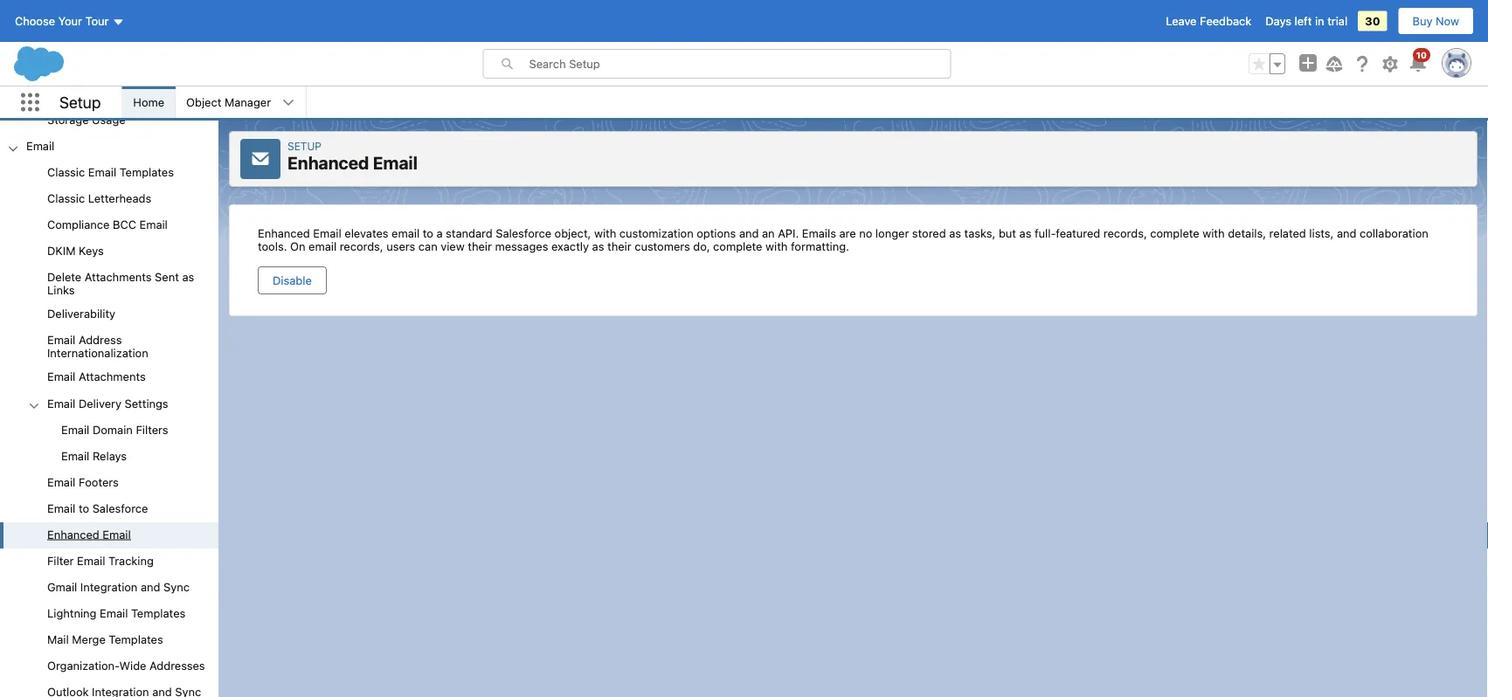 Task type: vqa. For each thing, say whether or not it's contained in the screenshot.
the Delete Attachments Sent as Links link
yes



Task type: describe. For each thing, give the bounding box(es) containing it.
30
[[1366, 14, 1381, 28]]

templates for classic email templates
[[120, 165, 174, 179]]

enhanced for enhanced email elevates email to a standard salesforce object, with customization options and an api. emails are no longer stored as tasks, but as full-featured records, complete with details, related lists, and collaboration tools. on email records, users can view their messages exactly as their customers do, complete with formatting.
[[258, 226, 310, 240]]

disable button
[[258, 267, 327, 295]]

1 horizontal spatial email
[[392, 226, 420, 240]]

standard
[[446, 226, 493, 240]]

organization-wide addresses link
[[47, 660, 205, 676]]

usage
[[92, 113, 126, 126]]

organization-
[[47, 660, 119, 673]]

customization
[[620, 226, 694, 240]]

compliance bcc email
[[47, 218, 168, 231]]

1 horizontal spatial complete
[[1151, 226, 1200, 240]]

details,
[[1229, 226, 1267, 240]]

address
[[79, 334, 122, 347]]

lightning email templates link
[[47, 607, 186, 623]]

compliance
[[47, 218, 110, 231]]

days left in trial
[[1266, 14, 1348, 28]]

email relays link
[[61, 449, 127, 465]]

object,
[[555, 226, 591, 240]]

email inside enhanced email elevates email to a standard salesforce object, with customization options and an api. emails are no longer stored as tasks, but as full-featured records, complete with details, related lists, and collaboration tools. on email records, users can view their messages exactly as their customers do, complete with formatting.
[[313, 226, 342, 240]]

enhanced for enhanced email
[[47, 528, 100, 541]]

enhanced email
[[47, 528, 131, 541]]

classic letterheads link
[[47, 192, 151, 208]]

exactly
[[552, 240, 589, 253]]

featured
[[1056, 226, 1101, 240]]

attachments for email
[[79, 370, 146, 384]]

dkim keys link
[[47, 244, 104, 260]]

object manager link
[[176, 87, 282, 118]]

a
[[437, 226, 443, 240]]

can
[[419, 240, 438, 253]]

email down storage
[[26, 139, 55, 152]]

delete attachments sent as links link
[[47, 271, 219, 297]]

1 horizontal spatial and
[[740, 226, 759, 240]]

templates for lightning email templates
[[131, 607, 186, 620]]

email attachments link
[[47, 370, 146, 386]]

Search Setup text field
[[529, 50, 951, 78]]

options
[[697, 226, 736, 240]]

classic letterheads
[[47, 192, 151, 205]]

email down internationalization
[[47, 370, 75, 384]]

email down email footers link
[[47, 502, 75, 515]]

email down enhanced email link
[[77, 555, 105, 568]]

email footers
[[47, 476, 119, 489]]

home link
[[123, 87, 175, 118]]

lists,
[[1310, 226, 1335, 240]]

choose your tour
[[15, 14, 109, 28]]

integration
[[80, 581, 138, 594]]

email inside tree item
[[103, 528, 131, 541]]

keys
[[79, 244, 104, 257]]

longer
[[876, 226, 910, 240]]

as left tasks,
[[950, 226, 962, 240]]

email up email footers at the bottom left of the page
[[61, 449, 89, 462]]

an
[[762, 226, 775, 240]]

email tree item
[[0, 134, 219, 698]]

footers
[[79, 476, 119, 489]]

10 button
[[1409, 48, 1431, 74]]

setup for setup
[[59, 93, 101, 112]]

as inside delete attachments sent as links
[[182, 271, 194, 284]]

email inside setup enhanced email
[[373, 153, 418, 173]]

settings
[[125, 397, 168, 410]]

filter email tracking
[[47, 555, 154, 568]]

setup enhanced email
[[288, 140, 418, 173]]

sync
[[164, 581, 190, 594]]

object
[[186, 96, 222, 109]]

emails
[[802, 226, 837, 240]]

collaboration
[[1361, 226, 1429, 240]]

email down gmail integration and sync link
[[100, 607, 128, 620]]

email up classic letterheads
[[88, 165, 116, 179]]

0 horizontal spatial with
[[594, 226, 617, 240]]

internationalization
[[47, 347, 148, 360]]

leave
[[1167, 14, 1197, 28]]

but
[[999, 226, 1017, 240]]

0 horizontal spatial email
[[309, 240, 337, 253]]

email right bcc
[[139, 218, 168, 231]]

classic for classic email templates
[[47, 165, 85, 179]]

gmail integration and sync
[[47, 581, 190, 594]]

and inside email tree item
[[141, 581, 160, 594]]

bcc
[[113, 218, 136, 231]]

manager
[[225, 96, 271, 109]]

email link
[[26, 139, 55, 155]]

your
[[58, 14, 82, 28]]

as right exactly
[[592, 240, 605, 253]]

to inside email tree item
[[79, 502, 89, 515]]

1 horizontal spatial records,
[[1104, 226, 1148, 240]]

dkim keys
[[47, 244, 104, 257]]

0 horizontal spatial records,
[[340, 240, 384, 253]]

customers
[[635, 240, 691, 253]]

group for email delivery settings
[[0, 418, 219, 470]]

in
[[1316, 14, 1325, 28]]

group for email
[[0, 160, 219, 698]]

disable
[[273, 274, 312, 287]]

tasks,
[[965, 226, 996, 240]]

left
[[1295, 14, 1313, 28]]

feedback
[[1200, 14, 1252, 28]]

salesforce inside enhanced email elevates email to a standard salesforce object, with customization options and an api. emails are no longer stored as tasks, but as full-featured records, complete with details, related lists, and collaboration tools. on email records, users can view their messages exactly as their customers do, complete with formatting.
[[496, 226, 552, 240]]

1 horizontal spatial with
[[766, 240, 788, 253]]

classic for classic letterheads
[[47, 192, 85, 205]]

email delivery settings
[[47, 397, 168, 410]]

related
[[1270, 226, 1307, 240]]



Task type: locate. For each thing, give the bounding box(es) containing it.
enhanced email link
[[47, 528, 131, 544]]

with left the details,
[[1203, 226, 1225, 240]]

with left the formatting.
[[766, 240, 788, 253]]

setup inside setup enhanced email
[[288, 140, 322, 152]]

1 horizontal spatial to
[[423, 226, 434, 240]]

0 vertical spatial attachments
[[85, 271, 152, 284]]

email
[[26, 139, 55, 152], [373, 153, 418, 173], [88, 165, 116, 179], [139, 218, 168, 231], [313, 226, 342, 240], [47, 334, 75, 347], [47, 370, 75, 384], [47, 397, 75, 410], [61, 423, 89, 436], [61, 449, 89, 462], [47, 476, 75, 489], [47, 502, 75, 515], [103, 528, 131, 541], [77, 555, 105, 568], [100, 607, 128, 620]]

2 vertical spatial enhanced
[[47, 528, 100, 541]]

records, left users
[[340, 240, 384, 253]]

users
[[387, 240, 416, 253]]

no
[[860, 226, 873, 240]]

salesforce up enhanced email tree item
[[92, 502, 148, 515]]

records, right featured
[[1104, 226, 1148, 240]]

email up elevates
[[373, 153, 418, 173]]

classic email templates
[[47, 165, 174, 179]]

filters
[[136, 423, 168, 436]]

gmail
[[47, 581, 77, 594]]

setup
[[59, 93, 101, 112], [288, 140, 322, 152]]

choose your tour button
[[14, 7, 125, 35]]

with right object,
[[594, 226, 617, 240]]

enhanced up filter
[[47, 528, 100, 541]]

letterheads
[[88, 192, 151, 205]]

compliance bcc email link
[[47, 218, 168, 234]]

classic down email link
[[47, 165, 85, 179]]

enhanced up disable
[[258, 226, 310, 240]]

choose
[[15, 14, 55, 28]]

0 horizontal spatial setup
[[59, 93, 101, 112]]

delete attachments sent as links
[[47, 271, 194, 297]]

and
[[740, 226, 759, 240], [1338, 226, 1357, 240], [141, 581, 160, 594]]

email to salesforce link
[[47, 502, 148, 518]]

to inside enhanced email elevates email to a standard salesforce object, with customization options and an api. emails are no longer stored as tasks, but as full-featured records, complete with details, related lists, and collaboration tools. on email records, users can view their messages exactly as their customers do, complete with formatting.
[[423, 226, 434, 240]]

0 vertical spatial templates
[[120, 165, 174, 179]]

mail
[[47, 633, 69, 647]]

filter
[[47, 555, 74, 568]]

buy now
[[1413, 14, 1460, 28]]

1 their from the left
[[468, 240, 492, 253]]

enhanced inside tree item
[[47, 528, 100, 541]]

buy now button
[[1398, 7, 1475, 35]]

email left 'a'
[[392, 226, 420, 240]]

enhanced inside setup enhanced email
[[288, 153, 369, 173]]

mail merge templates
[[47, 633, 163, 647]]

1 classic from the top
[[47, 165, 85, 179]]

email relays
[[61, 449, 127, 462]]

their left customers
[[608, 240, 632, 253]]

salesforce
[[496, 226, 552, 240], [92, 502, 148, 515]]

leave feedback
[[1167, 14, 1252, 28]]

0 vertical spatial enhanced
[[288, 153, 369, 173]]

1 vertical spatial enhanced
[[258, 226, 310, 240]]

sent
[[155, 271, 179, 284]]

addresses
[[150, 660, 205, 673]]

are
[[840, 226, 857, 240]]

1 vertical spatial templates
[[131, 607, 186, 620]]

lightning
[[47, 607, 97, 620]]

relays
[[93, 449, 127, 462]]

classic up compliance
[[47, 192, 85, 205]]

setup link
[[288, 140, 322, 152]]

as right 'sent' in the top of the page
[[182, 271, 194, 284]]

and right lists,
[[1338, 226, 1357, 240]]

view
[[441, 240, 465, 253]]

templates up letterheads
[[120, 165, 174, 179]]

tour
[[85, 14, 109, 28]]

templates up wide
[[109, 633, 163, 647]]

1 vertical spatial attachments
[[79, 370, 146, 384]]

0 horizontal spatial to
[[79, 502, 89, 515]]

email to salesforce
[[47, 502, 148, 515]]

deliverability link
[[47, 307, 116, 323]]

templates for mail merge templates
[[109, 633, 163, 647]]

tracking
[[108, 555, 154, 568]]

templates
[[120, 165, 174, 179], [131, 607, 186, 620], [109, 633, 163, 647]]

1 horizontal spatial salesforce
[[496, 226, 552, 240]]

email left delivery
[[47, 397, 75, 410]]

0 horizontal spatial salesforce
[[92, 502, 148, 515]]

1 vertical spatial classic
[[47, 192, 85, 205]]

enhanced inside enhanced email elevates email to a standard salesforce object, with customization options and an api. emails are no longer stored as tasks, but as full-featured records, complete with details, related lists, and collaboration tools. on email records, users can view their messages exactly as their customers do, complete with formatting.
[[258, 226, 310, 240]]

attachments for delete
[[85, 271, 152, 284]]

complete right do,
[[714, 240, 763, 253]]

0 horizontal spatial and
[[141, 581, 160, 594]]

deliverability
[[47, 307, 116, 321]]

now
[[1437, 14, 1460, 28]]

email domain filters link
[[61, 423, 168, 439]]

days
[[1266, 14, 1292, 28]]

do,
[[694, 240, 710, 253]]

2 their from the left
[[608, 240, 632, 253]]

records,
[[1104, 226, 1148, 240], [340, 240, 384, 253]]

group containing email domain filters
[[0, 418, 219, 470]]

group
[[1249, 53, 1286, 74], [0, 160, 219, 698], [0, 418, 219, 470]]

delete
[[47, 271, 81, 284]]

as
[[950, 226, 962, 240], [1020, 226, 1032, 240], [592, 240, 605, 253], [182, 271, 194, 284]]

organization-wide addresses
[[47, 660, 205, 673]]

to down email footers link
[[79, 502, 89, 515]]

email domain filters
[[61, 423, 168, 436]]

email up tracking
[[103, 528, 131, 541]]

enhanced down 'setup' link
[[288, 153, 369, 173]]

2 horizontal spatial with
[[1203, 226, 1225, 240]]

stored
[[913, 226, 947, 240]]

templates down 'sync'
[[131, 607, 186, 620]]

email down the deliverability link
[[47, 334, 75, 347]]

as right the but
[[1020, 226, 1032, 240]]

templates inside lightning email templates link
[[131, 607, 186, 620]]

complete left the details,
[[1151, 226, 1200, 240]]

1 horizontal spatial setup
[[288, 140, 322, 152]]

tools.
[[258, 240, 287, 253]]

email footers link
[[47, 476, 119, 491]]

on
[[290, 240, 306, 253]]

1 vertical spatial to
[[79, 502, 89, 515]]

setup for setup enhanced email
[[288, 140, 322, 152]]

group containing classic email templates
[[0, 160, 219, 698]]

2 vertical spatial templates
[[109, 633, 163, 647]]

attachments inside delete attachments sent as links
[[85, 271, 152, 284]]

attachments down keys
[[85, 271, 152, 284]]

delivery
[[79, 397, 122, 410]]

salesforce left object,
[[496, 226, 552, 240]]

2 horizontal spatial and
[[1338, 226, 1357, 240]]

templates inside classic email templates "link"
[[120, 165, 174, 179]]

email address internationalization link
[[47, 334, 219, 360]]

classic inside "link"
[[47, 165, 85, 179]]

salesforce inside email tree item
[[92, 502, 148, 515]]

templates inside mail merge templates link
[[109, 633, 163, 647]]

their
[[468, 240, 492, 253], [608, 240, 632, 253]]

their right view
[[468, 240, 492, 253]]

to left 'a'
[[423, 226, 434, 240]]

0 vertical spatial classic
[[47, 165, 85, 179]]

messages
[[495, 240, 549, 253]]

email left footers
[[47, 476, 75, 489]]

enhanced email tree item
[[0, 523, 219, 549]]

buy
[[1413, 14, 1433, 28]]

email up email relays
[[61, 423, 89, 436]]

1 horizontal spatial their
[[608, 240, 632, 253]]

email right on
[[313, 226, 342, 240]]

attachments up email delivery settings on the left of page
[[79, 370, 146, 384]]

0 vertical spatial to
[[423, 226, 434, 240]]

0 horizontal spatial complete
[[714, 240, 763, 253]]

email right on
[[309, 240, 337, 253]]

full-
[[1035, 226, 1056, 240]]

and left 'sync'
[[141, 581, 160, 594]]

domain
[[93, 423, 133, 436]]

email delivery settings tree item
[[0, 391, 219, 470]]

email delivery settings link
[[47, 397, 168, 413]]

0 horizontal spatial their
[[468, 240, 492, 253]]

2 classic from the top
[[47, 192, 85, 205]]

gmail integration and sync link
[[47, 581, 190, 597]]

object manager
[[186, 96, 271, 109]]

links
[[47, 284, 75, 297]]

storage usage
[[47, 113, 126, 126]]

dkim
[[47, 244, 76, 257]]

mail merge templates link
[[47, 633, 163, 649]]

leave feedback link
[[1167, 14, 1252, 28]]

storage usage link
[[47, 113, 126, 129]]

0 vertical spatial salesforce
[[496, 226, 552, 240]]

0 vertical spatial setup
[[59, 93, 101, 112]]

email inside email address internationalization
[[47, 334, 75, 347]]

10
[[1417, 50, 1428, 60]]

with
[[594, 226, 617, 240], [1203, 226, 1225, 240], [766, 240, 788, 253]]

1 vertical spatial setup
[[288, 140, 322, 152]]

and left an
[[740, 226, 759, 240]]

1 vertical spatial salesforce
[[92, 502, 148, 515]]

wide
[[119, 660, 146, 673]]



